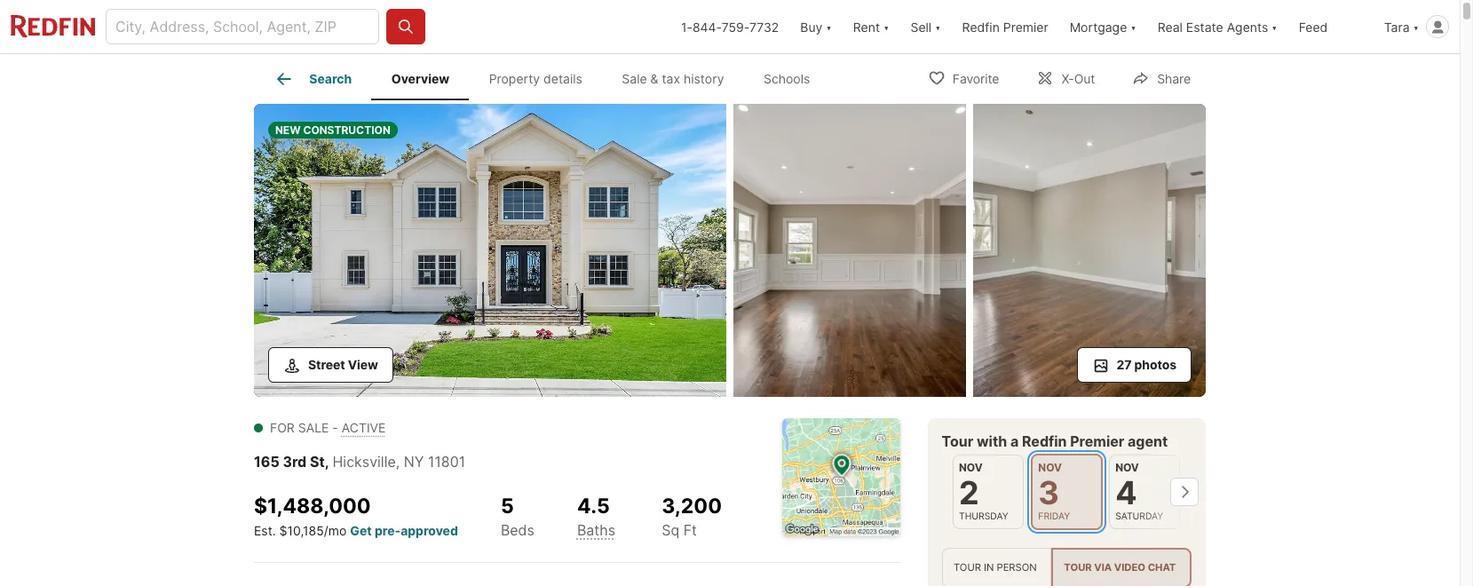 Task type: locate. For each thing, give the bounding box(es) containing it.
1-
[[681, 19, 693, 34]]

0 horizontal spatial premier
[[1003, 19, 1048, 34]]

premier up x-out button
[[1003, 19, 1048, 34]]

for
[[270, 420, 295, 435]]

get
[[350, 523, 372, 538]]

▾ right sell
[[935, 19, 941, 34]]

None button
[[1031, 454, 1103, 530], [953, 455, 1024, 530], [1110, 455, 1181, 530], [1031, 454, 1103, 530], [953, 455, 1024, 530], [1110, 455, 1181, 530]]

165 3rd st, hicksville, ny 11801 image
[[254, 104, 726, 397], [733, 104, 966, 397], [973, 104, 1206, 397]]

premier inside button
[[1003, 19, 1048, 34]]

0 vertical spatial redfin
[[962, 19, 1000, 34]]

list box
[[942, 548, 1192, 586]]

▾ right buy
[[826, 19, 832, 34]]

2 horizontal spatial 165 3rd st, hicksville, ny 11801 image
[[973, 104, 1206, 397]]

redfin inside the redfin premier button
[[962, 19, 1000, 34]]

search
[[309, 71, 352, 86]]

3 nov from the left
[[1116, 461, 1140, 474]]

1 nov from the left
[[959, 461, 983, 474]]

approved
[[401, 523, 458, 538]]

▾ right agents at right top
[[1272, 19, 1277, 34]]

nov
[[959, 461, 983, 474], [1038, 461, 1062, 474], [1116, 461, 1140, 474]]

person
[[997, 562, 1037, 574]]

6 ▾ from the left
[[1413, 19, 1419, 34]]

tab list
[[254, 54, 844, 100]]

pre-
[[375, 523, 401, 538]]

3
[[1038, 473, 1059, 512]]

nov down "agent"
[[1116, 461, 1140, 474]]

redfin premier
[[962, 19, 1048, 34]]

0 vertical spatial premier
[[1003, 19, 1048, 34]]

rent ▾ button
[[853, 0, 889, 53]]

x-
[[1061, 71, 1074, 86]]

tour in person
[[954, 562, 1037, 574]]

in
[[984, 562, 994, 574]]

tab list containing search
[[254, 54, 844, 100]]

▾ right tara
[[1413, 19, 1419, 34]]

ft
[[683, 521, 697, 539]]

1 horizontal spatial premier
[[1071, 432, 1125, 450]]

mortgage
[[1070, 19, 1127, 34]]

next image
[[1170, 478, 1199, 506]]

real estate agents ▾
[[1158, 19, 1277, 34]]

2 ▾ from the left
[[883, 19, 889, 34]]

2 , from the left
[[396, 453, 400, 471]]

sale & tax history tab
[[602, 58, 744, 100]]

rent
[[853, 19, 880, 34]]

favorite button
[[913, 59, 1014, 95]]

1 horizontal spatial redfin
[[1022, 432, 1067, 450]]

$1,488,000 est. $10,185 /mo get pre-approved
[[254, 494, 458, 538]]

nov inside nov 4 saturday
[[1116, 461, 1140, 474]]

0 horizontal spatial ,
[[325, 453, 329, 471]]

2 nov from the left
[[1038, 461, 1062, 474]]

3 ▾ from the left
[[935, 19, 941, 34]]

1 vertical spatial redfin
[[1022, 432, 1067, 450]]

schools
[[764, 71, 810, 86]]

1 horizontal spatial ,
[[396, 453, 400, 471]]

nov for 2
[[959, 461, 983, 474]]

nov inside the nov 2 thursday
[[959, 461, 983, 474]]

rent ▾
[[853, 19, 889, 34]]

view
[[348, 357, 378, 372]]

redfin up favorite
[[962, 19, 1000, 34]]

0 horizontal spatial nov
[[959, 461, 983, 474]]

photos
[[1134, 357, 1177, 372]]

1 horizontal spatial 165 3rd st, hicksville, ny 11801 image
[[733, 104, 966, 397]]

▾ for mortgage ▾
[[1131, 19, 1136, 34]]

5 ▾ from the left
[[1272, 19, 1277, 34]]

tour with a redfin premier agent
[[942, 432, 1168, 450]]

2
[[959, 473, 979, 512]]

nov down the tour with a redfin premier agent
[[1038, 461, 1062, 474]]

▾ right rent
[[883, 19, 889, 34]]

sq
[[662, 521, 679, 539]]

1 , from the left
[[325, 453, 329, 471]]

0 horizontal spatial 165 3rd st, hicksville, ny 11801 image
[[254, 104, 726, 397]]

, left ny
[[396, 453, 400, 471]]

with
[[977, 432, 1008, 450]]

▾ for tara ▾
[[1413, 19, 1419, 34]]

3rd
[[283, 453, 307, 471]]

sell ▾ button
[[911, 0, 941, 53]]

tour left in
[[954, 562, 981, 574]]

3,200
[[662, 494, 722, 519]]

1 horizontal spatial nov
[[1038, 461, 1062, 474]]

redfin right "a" at the right bottom
[[1022, 432, 1067, 450]]

11801
[[428, 453, 465, 471]]

thursday
[[959, 511, 1008, 522]]

3,200 sq ft
[[662, 494, 722, 539]]

mortgage ▾ button
[[1059, 0, 1147, 53]]

1 ▾ from the left
[[826, 19, 832, 34]]

premier left "agent"
[[1071, 432, 1125, 450]]

sell ▾ button
[[900, 0, 952, 53]]

2 horizontal spatial nov
[[1116, 461, 1140, 474]]

via
[[1094, 562, 1112, 574]]

nov down with
[[959, 461, 983, 474]]

$10,185
[[279, 523, 324, 538]]

$1,488,000
[[254, 494, 371, 519]]

overview tab
[[372, 58, 469, 100]]

▾ for rent ▾
[[883, 19, 889, 34]]

tour left with
[[942, 432, 974, 450]]

property details
[[489, 71, 582, 86]]

nov inside nov 3 friday
[[1038, 461, 1062, 474]]

buy ▾ button
[[790, 0, 842, 53]]

, right the 3rd
[[325, 453, 329, 471]]

share
[[1157, 71, 1191, 86]]

redfin
[[962, 19, 1000, 34], [1022, 432, 1067, 450]]

a
[[1011, 432, 1019, 450]]

4 ▾ from the left
[[1131, 19, 1136, 34]]

premier
[[1003, 19, 1048, 34], [1071, 432, 1125, 450]]

4.5 baths
[[577, 494, 616, 539]]

nov 2 thursday
[[959, 461, 1008, 522]]

0 horizontal spatial redfin
[[962, 19, 1000, 34]]

tour left via
[[1064, 562, 1092, 574]]

▾ right mortgage
[[1131, 19, 1136, 34]]

7732
[[749, 19, 779, 34]]

real estate agents ▾ button
[[1147, 0, 1288, 53]]

baths link
[[577, 521, 616, 539]]

details
[[543, 71, 582, 86]]

tour for tour via video chat
[[1064, 562, 1092, 574]]

property details tab
[[469, 58, 602, 100]]

tour
[[942, 432, 974, 450], [954, 562, 981, 574], [1064, 562, 1092, 574]]

overview
[[391, 71, 449, 86]]



Task type: vqa. For each thing, say whether or not it's contained in the screenshot.
North
no



Task type: describe. For each thing, give the bounding box(es) containing it.
property
[[489, 71, 540, 86]]

new construction
[[275, 123, 390, 137]]

sale
[[622, 71, 647, 86]]

street view button
[[268, 347, 393, 383]]

5
[[501, 494, 514, 519]]

get pre-approved link
[[350, 523, 458, 538]]

3 165 3rd st, hicksville, ny 11801 image from the left
[[973, 104, 1206, 397]]

mortgage ▾ button
[[1070, 0, 1136, 53]]

4
[[1116, 473, 1138, 512]]

27 photos button
[[1077, 347, 1192, 383]]

submit search image
[[397, 18, 415, 36]]

beds
[[501, 521, 534, 539]]

sell
[[911, 19, 932, 34]]

tara ▾
[[1384, 19, 1419, 34]]

sell ▾
[[911, 19, 941, 34]]

1 vertical spatial premier
[[1071, 432, 1125, 450]]

agent
[[1128, 432, 1168, 450]]

27 photos
[[1117, 357, 1177, 372]]

share button
[[1117, 59, 1206, 95]]

5 beds
[[501, 494, 534, 539]]

buy ▾
[[800, 19, 832, 34]]

-
[[332, 420, 338, 435]]

4.5
[[577, 494, 610, 519]]

tour for tour with a redfin premier agent
[[942, 432, 974, 450]]

active link
[[342, 420, 386, 435]]

x-out button
[[1021, 59, 1110, 95]]

chat
[[1148, 562, 1176, 574]]

sale & tax history
[[622, 71, 724, 86]]

2 165 3rd st, hicksville, ny 11801 image from the left
[[733, 104, 966, 397]]

&
[[650, 71, 658, 86]]

ny
[[404, 453, 424, 471]]

▾ for buy ▾
[[826, 19, 832, 34]]

1-844-759-7732 link
[[681, 19, 779, 34]]

165
[[254, 453, 279, 471]]

est.
[[254, 523, 276, 538]]

search link
[[274, 68, 352, 90]]

759-
[[722, 19, 749, 34]]

x-out
[[1061, 71, 1095, 86]]

active
[[342, 420, 386, 435]]

saturday
[[1116, 511, 1164, 522]]

hicksville
[[333, 453, 396, 471]]

real
[[1158, 19, 1183, 34]]

tour via video chat
[[1064, 562, 1176, 574]]

sale
[[298, 420, 329, 435]]

nov 3 friday
[[1038, 461, 1070, 522]]

out
[[1074, 71, 1095, 86]]

mortgage ▾
[[1070, 19, 1136, 34]]

tara
[[1384, 19, 1410, 34]]

agents
[[1227, 19, 1268, 34]]

history
[[684, 71, 724, 86]]

27
[[1117, 357, 1132, 372]]

street
[[308, 357, 345, 372]]

feed button
[[1288, 0, 1373, 53]]

list box containing tour in person
[[942, 548, 1192, 586]]

baths
[[577, 521, 616, 539]]

1 165 3rd st, hicksville, ny 11801 image from the left
[[254, 104, 726, 397]]

schools tab
[[744, 58, 830, 100]]

nov for 4
[[1116, 461, 1140, 474]]

1-844-759-7732
[[681, 19, 779, 34]]

real estate agents ▾ link
[[1158, 0, 1277, 53]]

favorite
[[953, 71, 999, 86]]

map entry image
[[782, 418, 900, 536]]

new
[[275, 123, 301, 137]]

City, Address, School, Agent, ZIP search field
[[106, 9, 379, 44]]

nov for 3
[[1038, 461, 1062, 474]]

video
[[1114, 562, 1146, 574]]

buy
[[800, 19, 823, 34]]

estate
[[1186, 19, 1223, 34]]

buy ▾ button
[[800, 0, 832, 53]]

st
[[310, 453, 325, 471]]

for sale - active
[[270, 420, 386, 435]]

tour for tour in person
[[954, 562, 981, 574]]

tax
[[662, 71, 680, 86]]

street view
[[308, 357, 378, 372]]

844-
[[693, 19, 722, 34]]

construction
[[303, 123, 390, 137]]

nov 4 saturday
[[1116, 461, 1164, 522]]

/mo
[[324, 523, 347, 538]]

friday
[[1038, 511, 1070, 522]]

165 3rd st , hicksville , ny 11801
[[254, 453, 465, 471]]

▾ for sell ▾
[[935, 19, 941, 34]]



